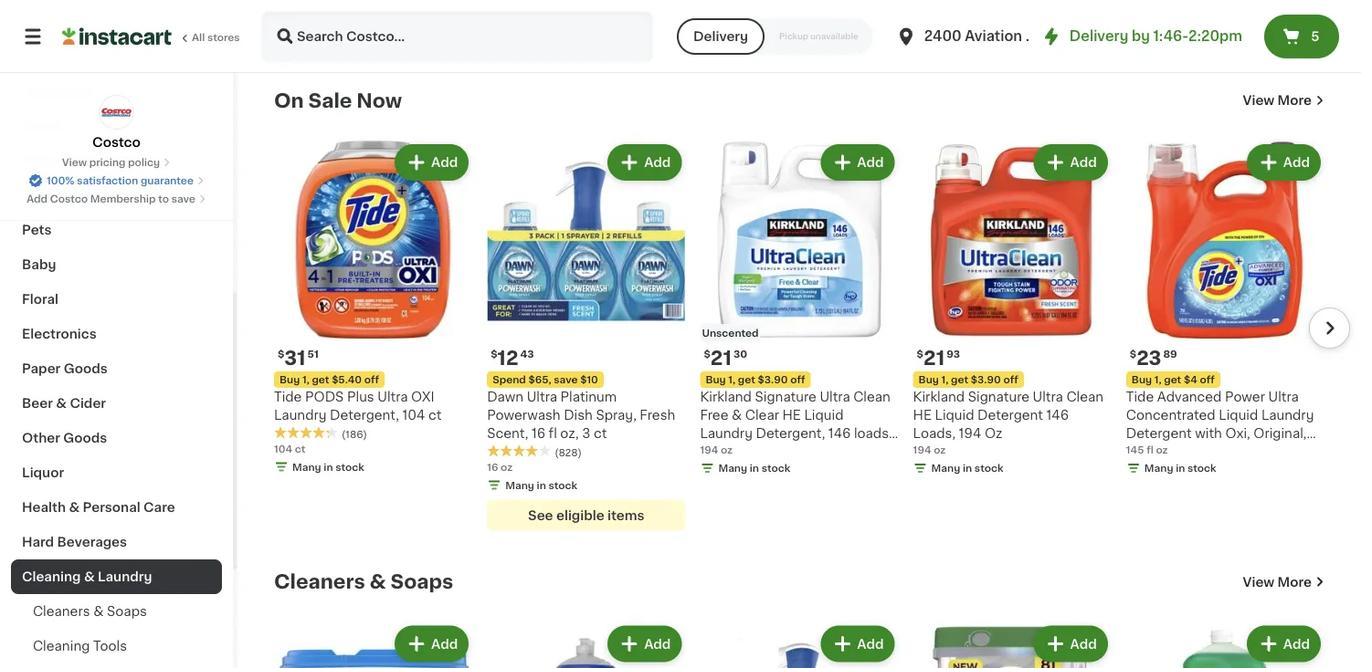 Task type: describe. For each thing, give the bounding box(es) containing it.
delivery by 1:46-2:20pm link
[[1041, 26, 1243, 48]]

cider
[[70, 397, 106, 410]]

23
[[1137, 349, 1162, 368]]

many in stock for $ 21 93
[[932, 464, 1004, 474]]

sale
[[308, 91, 352, 110]]

laundry inside tide advanced power ultra concentrated liquid laundry detergent with oxi, original, 145 fl oz
[[1262, 409, 1314, 422]]

frozen
[[22, 50, 66, 63]]

add costco membership to save link
[[27, 192, 206, 207]]

by
[[1132, 30, 1150, 43]]

laundry inside kirkland signature ultra clean free & clear he liquid laundry detergent, 146 loads, 194 fl oz
[[700, 428, 753, 440]]

30
[[734, 349, 748, 360]]

aviation
[[965, 30, 1023, 43]]

baby link
[[11, 248, 222, 282]]

loads,
[[854, 428, 892, 440]]

1, for $ 31 51
[[302, 375, 310, 385]]

delivery for delivery by 1:46-2:20pm
[[1070, 30, 1129, 43]]

fl inside tide advanced power ultra concentrated liquid laundry detergent with oxi, original, 145 fl oz
[[1152, 446, 1160, 459]]

100% satisfaction guarantee button
[[28, 170, 205, 188]]

loads,
[[913, 428, 956, 440]]

seafood
[[73, 154, 128, 167]]

view pricing policy
[[62, 158, 160, 168]]

delivery for delivery
[[693, 30, 748, 43]]

ultra inside tide advanced power ultra concentrated liquid laundry detergent with oxi, original, 145 fl oz
[[1269, 391, 1299, 404]]

liquor
[[22, 467, 64, 480]]

$5.40
[[332, 375, 362, 385]]

detergent inside kirkland signature ultra clean he liquid detergent 146 loads, 194 oz 194 oz
[[978, 409, 1043, 422]]

$ for $ 21 30
[[704, 349, 711, 360]]

oz,
[[560, 428, 579, 440]]

$ 21 93
[[917, 349, 960, 368]]

fl inside dawn ultra platinum powerwash dish spray, fresh scent, 16 fl oz, 3 ct
[[549, 428, 557, 440]]

oz inside tide advanced power ultra concentrated liquid laundry detergent with oxi, original, 145 fl oz
[[1164, 446, 1179, 459]]

kirkland for &
[[700, 391, 752, 404]]

2400
[[925, 30, 962, 43]]

tide pods plus ultra oxi laundry detergent, 104 ct
[[274, 391, 442, 422]]

in for $ 21 30
[[750, 464, 759, 474]]

product group containing 31
[[274, 140, 473, 478]]

many in stock up the "see"
[[505, 481, 578, 491]]

buy for $ 31 51
[[280, 375, 300, 385]]

stock down (828)
[[549, 481, 578, 491]]

health & personal care
[[22, 502, 175, 514]]

hard beverages
[[22, 536, 127, 549]]

1 vertical spatial view
[[62, 158, 87, 168]]

see eligible items
[[528, 509, 645, 522]]

delivery button
[[677, 18, 765, 55]]

clear
[[745, 409, 779, 422]]

2400 aviation dr
[[925, 30, 1043, 43]]

add costco membership to save
[[27, 194, 195, 204]]

plus
[[347, 391, 374, 404]]

beverages
[[57, 536, 127, 549]]

3
[[582, 428, 591, 440]]

beer & cider link
[[11, 387, 222, 421]]

floral link
[[11, 282, 222, 317]]

stock for $ 21 30
[[762, 464, 791, 474]]

electronics link
[[11, 317, 222, 352]]

21 for $ 21 93
[[924, 349, 945, 368]]

off for $ 23 89
[[1200, 375, 1215, 385]]

tools
[[93, 641, 127, 653]]

stock for $ 23 89
[[1188, 464, 1217, 474]]

product group containing 23
[[1126, 140, 1325, 480]]

other goods
[[22, 432, 107, 445]]

16 oz
[[487, 462, 513, 472]]

meat
[[22, 154, 56, 167]]

original,
[[1254, 428, 1307, 440]]

100%
[[47, 176, 74, 186]]

1 vertical spatial cleaners
[[33, 606, 90, 619]]

electronics
[[22, 328, 97, 341]]

cleaners & soaps link for cleaning tools link
[[11, 595, 222, 630]]

view for cleaners & soaps
[[1243, 576, 1275, 589]]

policy
[[128, 158, 160, 168]]

kirkland signature ultra clean free & clear he liquid laundry detergent, 146 loads, 194 fl oz
[[700, 391, 892, 459]]

$ for $ 31 51
[[278, 349, 284, 360]]

meat & seafood
[[22, 154, 128, 167]]

view pricing policy link
[[62, 155, 171, 170]]

in for $ 21 93
[[963, 464, 972, 474]]

unscented
[[702, 328, 759, 338]]

spend $65, save $10
[[493, 375, 598, 385]]

ct inside dawn ultra platinum powerwash dish spray, fresh scent, 16 fl oz, 3 ct
[[594, 428, 607, 440]]

buy for $ 23 89
[[1132, 375, 1152, 385]]

0 vertical spatial soaps
[[391, 573, 453, 592]]

goods for paper goods
[[64, 363, 108, 376]]

buy for $ 21 30
[[706, 375, 726, 385]]

stock down (186)
[[336, 462, 364, 472]]

104 inside tide pods plus ultra oxi laundry detergent, 104 ct
[[402, 409, 425, 422]]

on sale now link
[[274, 89, 402, 111]]

buy 1, get $3.90 off for $ 21 30
[[706, 375, 806, 385]]

2400 aviation dr button
[[895, 11, 1043, 62]]

oz inside kirkland signature ultra clean he liquid detergent 146 loads, 194 oz 194 oz
[[934, 445, 946, 455]]

cleaning for cleaning tools
[[33, 641, 90, 653]]

43
[[520, 349, 534, 360]]

kills 99.9% of cold & flu viruses. image
[[275, 0, 652, 52]]

spend
[[493, 375, 526, 385]]

health
[[22, 502, 66, 514]]

1 vertical spatial costco
[[50, 194, 88, 204]]

scent,
[[487, 428, 528, 440]]

in up the "see"
[[537, 481, 546, 491]]

frozen link
[[11, 39, 222, 74]]

ultra inside dawn ultra platinum powerwash dish spray, fresh scent, 16 fl oz, 3 ct
[[527, 391, 557, 404]]

items
[[608, 509, 645, 522]]

snacks & candy
[[22, 189, 130, 202]]

12
[[498, 349, 518, 368]]

oz
[[985, 428, 1003, 440]]

tide for 23
[[1126, 391, 1154, 404]]

1, for $ 23 89
[[1155, 375, 1162, 385]]

104 ct
[[274, 444, 306, 454]]

view more for on sale now
[[1243, 94, 1312, 107]]

stores
[[207, 32, 240, 42]]

5 button
[[1265, 15, 1340, 58]]

pets link
[[11, 213, 222, 248]]

1:46-
[[1154, 30, 1189, 43]]

in down tide pods plus ultra oxi laundry detergent, 104 ct
[[324, 462, 333, 472]]

$ for $ 12 43
[[491, 349, 498, 360]]

0 horizontal spatial 104
[[274, 444, 292, 454]]

16 inside dawn ultra platinum powerwash dish spray, fresh scent, 16 fl oz, 3 ct
[[532, 428, 546, 440]]

see
[[528, 509, 553, 522]]

cleaners & soaps link for the view more link for soaps
[[274, 572, 453, 593]]

on sale now
[[274, 91, 402, 110]]

powerwash
[[487, 409, 561, 422]]

stock for $ 21 93
[[975, 464, 1004, 474]]

fl inside kirkland signature ultra clean free & clear he liquid laundry detergent, 146 loads, 194 fl oz
[[726, 446, 735, 459]]

signature for detergent
[[968, 391, 1030, 404]]

baby
[[22, 259, 56, 271]]

cleaning tools link
[[11, 630, 222, 664]]

service type group
[[677, 18, 873, 55]]

platinum
[[561, 391, 617, 404]]

satisfaction
[[77, 176, 138, 186]]

ultra inside kirkland signature ultra clean free & clear he liquid laundry detergent, 146 loads, 194 fl oz
[[820, 391, 850, 404]]

many in stock for $ 23 89
[[1145, 464, 1217, 474]]

get for $ 21 93
[[951, 375, 969, 385]]

dawn
[[487, 391, 524, 404]]

off for $ 21 30
[[791, 375, 806, 385]]

bakery
[[22, 120, 68, 132]]

all stores link
[[62, 11, 241, 62]]

0 horizontal spatial soaps
[[107, 606, 147, 619]]

hard
[[22, 536, 54, 549]]

$ 12 43
[[491, 349, 534, 368]]

to
[[158, 194, 169, 204]]

1, for $ 21 93
[[942, 375, 949, 385]]

all stores
[[192, 32, 240, 42]]

view more link for now
[[1243, 91, 1325, 109]]

membership
[[90, 194, 156, 204]]

get for $ 31 51
[[312, 375, 329, 385]]

89
[[1164, 349, 1178, 360]]

paper goods link
[[11, 352, 222, 387]]

view for on sale now
[[1243, 94, 1275, 107]]

paper
[[22, 363, 61, 376]]

1 horizontal spatial cleaners & soaps
[[274, 573, 453, 592]]

cleaning & laundry link
[[11, 560, 222, 595]]

194 inside kirkland signature ultra clean free & clear he liquid laundry detergent, 146 loads, 194 fl oz
[[700, 446, 723, 459]]



Task type: locate. For each thing, give the bounding box(es) containing it.
goods up cider
[[64, 363, 108, 376]]

instacart logo image
[[62, 26, 172, 48]]

detergent, down clear
[[756, 428, 825, 440]]

view more link
[[1243, 91, 1325, 109], [1243, 573, 1325, 592]]

0 vertical spatial cleaners & soaps
[[274, 573, 453, 592]]

0 horizontal spatial kirkland
[[700, 391, 752, 404]]

1 vertical spatial 146
[[829, 428, 851, 440]]

1 horizontal spatial detergent,
[[756, 428, 825, 440]]

2 horizontal spatial ct
[[594, 428, 607, 440]]

many down loads,
[[932, 464, 961, 474]]

1 horizontal spatial he
[[913, 409, 932, 422]]

tide advanced power ultra concentrated liquid laundry detergent with oxi, original, 145 fl oz
[[1126, 391, 1314, 459]]

2 get from the left
[[738, 375, 756, 385]]

ct
[[429, 409, 442, 422], [594, 428, 607, 440], [295, 444, 306, 454]]

dr
[[1026, 30, 1043, 43]]

clean for kirkland signature ultra clean he liquid detergent 146 loads, 194 oz 194 oz
[[1067, 391, 1104, 404]]

$ up spend
[[491, 349, 498, 360]]

& inside kirkland signature ultra clean free & clear he liquid laundry detergent, 146 loads, 194 fl oz
[[732, 409, 742, 422]]

2 liquid from the left
[[935, 409, 975, 422]]

$ inside $ 12 43
[[491, 349, 498, 360]]

(828)
[[555, 448, 582, 458]]

0 horizontal spatial buy 1, get $3.90 off
[[706, 375, 806, 385]]

3 off from the left
[[1004, 375, 1019, 385]]

1 horizontal spatial clean
[[1067, 391, 1104, 404]]

liquid for concentrated
[[1219, 409, 1259, 422]]

$ inside $ 21 30
[[704, 349, 711, 360]]

2 clean from the left
[[1067, 391, 1104, 404]]

kirkland signature ultra clean he liquid detergent 146 loads, 194 oz 194 oz
[[913, 391, 1104, 455]]

stock down oz at the right
[[975, 464, 1004, 474]]

in down kirkland signature ultra clean he liquid detergent 146 loads, 194 oz 194 oz
[[963, 464, 972, 474]]

2 signature from the left
[[968, 391, 1030, 404]]

product group containing 12
[[487, 140, 686, 531]]

tide inside tide advanced power ultra concentrated liquid laundry detergent with oxi, original, 145 fl oz
[[1126, 391, 1154, 404]]

145 inside tide advanced power ultra concentrated liquid laundry detergent with oxi, original, 145 fl oz
[[1126, 446, 1149, 459]]

goods
[[64, 363, 108, 376], [63, 432, 107, 445]]

many in stock down (186)
[[292, 462, 364, 472]]

laundry up 194 oz
[[700, 428, 753, 440]]

2 tide from the left
[[1126, 391, 1154, 404]]

0 horizontal spatial cleaners
[[33, 606, 90, 619]]

many for $ 21 93
[[932, 464, 961, 474]]

stock
[[336, 462, 364, 472], [762, 464, 791, 474], [975, 464, 1004, 474], [1188, 464, 1217, 474], [549, 481, 578, 491]]

signature inside kirkland signature ultra clean he liquid detergent 146 loads, 194 oz 194 oz
[[968, 391, 1030, 404]]

kirkland for liquid
[[913, 391, 965, 404]]

off right $4
[[1200, 375, 1215, 385]]

$ inside $ 21 93
[[917, 349, 924, 360]]

3 $ from the left
[[491, 349, 498, 360]]

buy 1, get $3.90 off
[[706, 375, 806, 385], [919, 375, 1019, 385]]

194
[[959, 428, 982, 440], [700, 445, 719, 455], [913, 445, 932, 455], [700, 446, 723, 459]]

signature up clear
[[755, 391, 817, 404]]

buy 1, get $3.90 off down 93
[[919, 375, 1019, 385]]

many in stock
[[292, 462, 364, 472], [719, 464, 791, 474], [932, 464, 1004, 474], [1145, 464, 1217, 474], [505, 481, 578, 491]]

21 left 93
[[924, 349, 945, 368]]

detergent inside tide advanced power ultra concentrated liquid laundry detergent with oxi, original, 145 fl oz
[[1126, 428, 1192, 440]]

0 horizontal spatial $3.90
[[758, 375, 788, 385]]

1 vertical spatial 16
[[487, 462, 498, 472]]

view
[[1243, 94, 1275, 107], [62, 158, 87, 168], [1243, 576, 1275, 589]]

now
[[357, 91, 402, 110]]

$ 23 89
[[1130, 349, 1178, 368]]

1 vertical spatial view more
[[1243, 576, 1312, 589]]

detergent up 145 fl oz
[[1126, 428, 1192, 440]]

3 buy from the left
[[919, 375, 939, 385]]

0 horizontal spatial detergent
[[978, 409, 1043, 422]]

1 horizontal spatial delivery
[[1070, 30, 1129, 43]]

1 he from the left
[[783, 409, 801, 422]]

1 vertical spatial detergent
[[1126, 428, 1192, 440]]

1 view more from the top
[[1243, 94, 1312, 107]]

costco logo image
[[99, 95, 134, 130]]

many down 194 oz
[[719, 464, 748, 474]]

1 vertical spatial save
[[554, 375, 578, 385]]

oz inside kirkland signature ultra clean free & clear he liquid laundry detergent, 146 loads, 194 fl oz
[[738, 446, 753, 459]]

$3.90 up kirkland signature ultra clean he liquid detergent 146 loads, 194 oz 194 oz
[[971, 375, 1001, 385]]

194 oz
[[700, 445, 733, 455]]

on
[[274, 91, 304, 110]]

0 vertical spatial detergent,
[[330, 409, 399, 422]]

0 vertical spatial detergent
[[978, 409, 1043, 422]]

1, down $ 31 51
[[302, 375, 310, 385]]

1 horizontal spatial cleaners
[[274, 573, 365, 592]]

0 vertical spatial cleaning
[[22, 571, 81, 584]]

kirkland up loads,
[[913, 391, 965, 404]]

get left $4
[[1164, 375, 1182, 385]]

$ for $ 23 89
[[1130, 349, 1137, 360]]

see eligible items button
[[487, 500, 686, 531]]

save inside product group
[[554, 375, 578, 385]]

tide for 31
[[274, 391, 302, 404]]

0 vertical spatial cleaners
[[274, 573, 365, 592]]

buy down $ 21 30
[[706, 375, 726, 385]]

soaps
[[391, 573, 453, 592], [107, 606, 147, 619]]

1 vertical spatial cleaners & soaps link
[[11, 595, 222, 630]]

0 horizontal spatial delivery
[[693, 30, 748, 43]]

0 vertical spatial 16
[[532, 428, 546, 440]]

costco up view pricing policy link
[[92, 136, 141, 149]]

1,
[[302, 375, 310, 385], [729, 375, 736, 385], [942, 375, 949, 385], [1155, 375, 1162, 385]]

laundry down pods
[[274, 409, 327, 422]]

save left $10
[[554, 375, 578, 385]]

1 horizontal spatial 21
[[924, 349, 945, 368]]

4 1, from the left
[[1155, 375, 1162, 385]]

0 vertical spatial cleaners & soaps link
[[274, 572, 453, 593]]

buy 1, get $3.90 off down 30
[[706, 375, 806, 385]]

1 more from the top
[[1278, 94, 1312, 107]]

signature for clear
[[755, 391, 817, 404]]

he inside kirkland signature ultra clean free & clear he liquid laundry detergent, 146 loads, 194 fl oz
[[783, 409, 801, 422]]

he right clear
[[783, 409, 801, 422]]

1 vertical spatial detergent,
[[756, 428, 825, 440]]

signature inside kirkland signature ultra clean free & clear he liquid laundry detergent, 146 loads, 194 fl oz
[[755, 391, 817, 404]]

0 horizontal spatial 21
[[711, 349, 732, 368]]

16
[[532, 428, 546, 440], [487, 462, 498, 472]]

3 liquid from the left
[[1219, 409, 1259, 422]]

1 view more link from the top
[[1243, 91, 1325, 109]]

with
[[1195, 428, 1222, 440]]

$
[[278, 349, 284, 360], [704, 349, 711, 360], [491, 349, 498, 360], [917, 349, 924, 360], [1130, 349, 1137, 360]]

1 horizontal spatial buy 1, get $3.90 off
[[919, 375, 1019, 385]]

0 vertical spatial 146
[[1047, 409, 1069, 422]]

cleaning tools
[[33, 641, 127, 653]]

1 vertical spatial 104
[[274, 444, 292, 454]]

paper goods
[[22, 363, 108, 376]]

1 goods from the top
[[64, 363, 108, 376]]

fresh
[[640, 409, 676, 422]]

many in stock down 145 fl oz
[[1145, 464, 1217, 474]]

16 down powerwash
[[532, 428, 546, 440]]

cleaners
[[274, 573, 365, 592], [33, 606, 90, 619]]

$3.90 for $ 21 30
[[758, 375, 788, 385]]

cleaning down hard
[[22, 571, 81, 584]]

detergent, inside tide pods plus ultra oxi laundry detergent, 104 ct
[[330, 409, 399, 422]]

4 ultra from the left
[[1033, 391, 1063, 404]]

0 vertical spatial goods
[[64, 363, 108, 376]]

1 tide from the left
[[274, 391, 302, 404]]

3 get from the left
[[951, 375, 969, 385]]

0 horizontal spatial detergent,
[[330, 409, 399, 422]]

tide up concentrated
[[1126, 391, 1154, 404]]

buy down "31"
[[280, 375, 300, 385]]

$ inside $ 23 89
[[1130, 349, 1137, 360]]

4 get from the left
[[1164, 375, 1182, 385]]

0 horizontal spatial 16
[[487, 462, 498, 472]]

many in stock down oz at the right
[[932, 464, 1004, 474]]

many for $ 21 30
[[719, 464, 748, 474]]

1 horizontal spatial 104
[[402, 409, 425, 422]]

1 $3.90 from the left
[[758, 375, 788, 385]]

in for $ 23 89
[[1176, 464, 1185, 474]]

ultra inside tide pods plus ultra oxi laundry detergent, 104 ct
[[378, 391, 408, 404]]

3 1, from the left
[[942, 375, 949, 385]]

1 horizontal spatial signature
[[968, 391, 1030, 404]]

goods for other goods
[[63, 432, 107, 445]]

$3.90 for $ 21 93
[[971, 375, 1001, 385]]

add
[[431, 156, 458, 169], [644, 156, 671, 169], [857, 156, 884, 169], [1071, 156, 1097, 169], [1284, 156, 1310, 169], [27, 194, 48, 204], [431, 638, 458, 651], [644, 638, 671, 651], [857, 638, 884, 651], [1071, 638, 1097, 651], [1284, 638, 1310, 651]]

1 1, from the left
[[302, 375, 310, 385]]

0 vertical spatial view
[[1243, 94, 1275, 107]]

clean for kirkland signature ultra clean free & clear he liquid laundry detergent, 146 loads, 194 fl oz
[[854, 391, 891, 404]]

more for on sale now
[[1278, 94, 1312, 107]]

cleaning for cleaning & laundry
[[22, 571, 81, 584]]

many in stock for $ 21 30
[[719, 464, 791, 474]]

1 vertical spatial more
[[1278, 576, 1312, 589]]

health & personal care link
[[11, 491, 222, 525]]

1 vertical spatial view more link
[[1243, 573, 1325, 592]]

liquid up oxi,
[[1219, 409, 1259, 422]]

clean inside kirkland signature ultra clean free & clear he liquid laundry detergent, 146 loads, 194 fl oz
[[854, 391, 891, 404]]

detergent
[[978, 409, 1043, 422], [1126, 428, 1192, 440]]

laundry
[[274, 409, 327, 422], [1262, 409, 1314, 422], [700, 428, 753, 440], [98, 571, 152, 584]]

1 get from the left
[[312, 375, 329, 385]]

stock down kirkland signature ultra clean free & clear he liquid laundry detergent, 146 loads, 194 fl oz
[[762, 464, 791, 474]]

2 1, from the left
[[729, 375, 736, 385]]

buy for $ 21 93
[[919, 375, 939, 385]]

0 horizontal spatial ct
[[295, 444, 306, 454]]

1 signature from the left
[[755, 391, 817, 404]]

0 horizontal spatial liquid
[[804, 409, 844, 422]]

1 vertical spatial soaps
[[107, 606, 147, 619]]

0 horizontal spatial costco
[[50, 194, 88, 204]]

51
[[308, 349, 319, 360]]

detergent,
[[330, 409, 399, 422], [756, 428, 825, 440]]

2 $3.90 from the left
[[971, 375, 1001, 385]]

1 horizontal spatial cleaners & soaps link
[[274, 572, 453, 593]]

more
[[1278, 94, 1312, 107], [1278, 576, 1312, 589]]

1 horizontal spatial $3.90
[[971, 375, 1001, 385]]

kirkland up 'free'
[[700, 391, 752, 404]]

2 vertical spatial view
[[1243, 576, 1275, 589]]

1, down $ 21 30
[[729, 375, 736, 385]]

detergent up oz at the right
[[978, 409, 1043, 422]]

liquid right clear
[[804, 409, 844, 422]]

stock down with
[[1188, 464, 1217, 474]]

1 horizontal spatial liquid
[[935, 409, 975, 422]]

laundry up original,
[[1262, 409, 1314, 422]]

1 vertical spatial cleaning
[[33, 641, 90, 653]]

$ left 89
[[1130, 349, 1137, 360]]

1 horizontal spatial 146
[[1047, 409, 1069, 422]]

detergent, down plus in the left of the page
[[330, 409, 399, 422]]

all
[[192, 32, 205, 42]]

0 horizontal spatial cleaners & soaps
[[33, 606, 147, 619]]

3 ultra from the left
[[527, 391, 557, 404]]

0 horizontal spatial he
[[783, 409, 801, 422]]

2 view more link from the top
[[1243, 573, 1325, 592]]

ultra inside kirkland signature ultra clean he liquid detergent 146 loads, 194 oz 194 oz
[[1033, 391, 1063, 404]]

104 down buy 1, get $5.40 off
[[274, 444, 292, 454]]

1 horizontal spatial detergent
[[1126, 428, 1192, 440]]

2 view more from the top
[[1243, 576, 1312, 589]]

21 left 30
[[711, 349, 732, 368]]

1 buy from the left
[[280, 375, 300, 385]]

power
[[1225, 391, 1265, 404]]

0 vertical spatial costco
[[92, 136, 141, 149]]

many in stock down 194 oz
[[719, 464, 791, 474]]

0 vertical spatial 104
[[402, 409, 425, 422]]

None search field
[[261, 11, 653, 62]]

0 vertical spatial save
[[171, 194, 195, 204]]

2 21 from the left
[[924, 349, 945, 368]]

detergent, inside kirkland signature ultra clean free & clear he liquid laundry detergent, 146 loads, 194 fl oz
[[756, 428, 825, 440]]

$ left 51
[[278, 349, 284, 360]]

1 off from the left
[[364, 375, 379, 385]]

1 clean from the left
[[854, 391, 891, 404]]

1, for $ 21 30
[[729, 375, 736, 385]]

costco down "100%" on the left of the page
[[50, 194, 88, 204]]

candy
[[87, 189, 130, 202]]

1 vertical spatial ct
[[594, 428, 607, 440]]

more for cleaners & soaps
[[1278, 576, 1312, 589]]

& inside 'link'
[[56, 397, 67, 410]]

delivery inside 'link'
[[1070, 30, 1129, 43]]

tide inside tide pods plus ultra oxi laundry detergent, 104 ct
[[274, 391, 302, 404]]

0 vertical spatial view more link
[[1243, 91, 1325, 109]]

2 buy from the left
[[706, 375, 726, 385]]

off
[[364, 375, 379, 385], [791, 375, 806, 385], [1004, 375, 1019, 385], [1200, 375, 1215, 385]]

16 down 'scent,'
[[487, 462, 498, 472]]

view more for cleaners & soaps
[[1243, 576, 1312, 589]]

off for $ 21 93
[[1004, 375, 1019, 385]]

2 more from the top
[[1278, 576, 1312, 589]]

he up loads,
[[913, 409, 932, 422]]

cleaners & soaps
[[274, 573, 453, 592], [33, 606, 147, 619]]

5 ultra from the left
[[1269, 391, 1299, 404]]

93
[[947, 349, 960, 360]]

save right to
[[171, 194, 195, 204]]

2 buy 1, get $3.90 off from the left
[[919, 375, 1019, 385]]

1 ultra from the left
[[378, 391, 408, 404]]

2 off from the left
[[791, 375, 806, 385]]

he inside kirkland signature ultra clean he liquid detergent 146 loads, 194 oz 194 oz
[[913, 409, 932, 422]]

view more link for soaps
[[1243, 573, 1325, 592]]

cleaning left tools
[[33, 641, 90, 653]]

1 $ from the left
[[278, 349, 284, 360]]

beer
[[22, 397, 53, 410]]

2 goods from the top
[[63, 432, 107, 445]]

in down clear
[[750, 464, 759, 474]]

delivery by 1:46-2:20pm
[[1070, 30, 1243, 43]]

1 horizontal spatial costco
[[92, 136, 141, 149]]

many down 145 fl oz
[[1145, 464, 1174, 474]]

he
[[783, 409, 801, 422], [913, 409, 932, 422]]

signature up oz at the right
[[968, 391, 1030, 404]]

cleaners & soaps inside cleaners & soaps link
[[33, 606, 147, 619]]

0 horizontal spatial save
[[171, 194, 195, 204]]

0 horizontal spatial cleaners & soaps link
[[11, 595, 222, 630]]

4 $ from the left
[[917, 349, 924, 360]]

0 horizontal spatial tide
[[274, 391, 302, 404]]

get up pods
[[312, 375, 329, 385]]

goods down cider
[[63, 432, 107, 445]]

delivery inside button
[[693, 30, 748, 43]]

get
[[312, 375, 329, 385], [738, 375, 756, 385], [951, 375, 969, 385], [1164, 375, 1182, 385]]

off up kirkland signature ultra clean he liquid detergent 146 loads, 194 oz 194 oz
[[1004, 375, 1019, 385]]

clean
[[854, 391, 891, 404], [1067, 391, 1104, 404]]

cleaning & laundry
[[22, 571, 152, 584]]

kirkland inside kirkland signature ultra clean free & clear he liquid laundry detergent, 146 loads, 194 fl oz
[[700, 391, 752, 404]]

off for $ 31 51
[[364, 375, 379, 385]]

get down 93
[[951, 375, 969, 385]]

0 horizontal spatial 146
[[829, 428, 851, 440]]

buy down 23 at right
[[1132, 375, 1152, 385]]

0 horizontal spatial signature
[[755, 391, 817, 404]]

0 vertical spatial ct
[[429, 409, 442, 422]]

guarantee
[[141, 176, 194, 186]]

oz
[[721, 445, 733, 455], [934, 445, 946, 455], [1156, 445, 1168, 455], [738, 446, 753, 459], [1164, 446, 1179, 459], [501, 462, 513, 472]]

liquid inside kirkland signature ultra clean free & clear he liquid laundry detergent, 146 loads, 194 fl oz
[[804, 409, 844, 422]]

1 horizontal spatial tide
[[1126, 391, 1154, 404]]

dawn ultra platinum powerwash dish spray, fresh scent, 16 fl oz, 3 ct
[[487, 391, 676, 440]]

1 21 from the left
[[711, 349, 732, 368]]

goods inside 'link'
[[64, 363, 108, 376]]

$ down unscented
[[704, 349, 711, 360]]

ct down oxi
[[429, 409, 442, 422]]

Search field
[[263, 13, 651, 60]]

ct inside tide pods plus ultra oxi laundry detergent, 104 ct
[[429, 409, 442, 422]]

2 kirkland from the left
[[913, 391, 965, 404]]

1 horizontal spatial soaps
[[391, 573, 453, 592]]

104 down oxi
[[402, 409, 425, 422]]

pods
[[305, 391, 344, 404]]

4 off from the left
[[1200, 375, 1215, 385]]

liquid inside tide advanced power ultra concentrated liquid laundry detergent with oxi, original, 145 fl oz
[[1219, 409, 1259, 422]]

& inside "link"
[[73, 189, 84, 202]]

personal
[[83, 502, 140, 514]]

snacks
[[22, 189, 70, 202]]

2 ultra from the left
[[820, 391, 850, 404]]

2 he from the left
[[913, 409, 932, 422]]

liquid inside kirkland signature ultra clean he liquid detergent 146 loads, 194 oz 194 oz
[[935, 409, 975, 422]]

free
[[700, 409, 729, 422]]

item carousel region
[[249, 133, 1351, 542]]

buy 1, get $3.90 off for $ 21 93
[[919, 375, 1019, 385]]

ct down pods
[[295, 444, 306, 454]]

$ inside $ 31 51
[[278, 349, 284, 360]]

tide
[[274, 391, 302, 404], [1126, 391, 1154, 404]]

in
[[324, 462, 333, 472], [750, 464, 759, 474], [963, 464, 972, 474], [1176, 464, 1185, 474], [537, 481, 546, 491]]

off up plus in the left of the page
[[364, 375, 379, 385]]

oxi
[[411, 391, 435, 404]]

get for $ 21 30
[[738, 375, 756, 385]]

0 horizontal spatial clean
[[854, 391, 891, 404]]

21 for $ 21 30
[[711, 349, 732, 368]]

liquid for he
[[935, 409, 975, 422]]

liquid up loads,
[[935, 409, 975, 422]]

1 vertical spatial cleaners & soaps
[[33, 606, 147, 619]]

0 vertical spatial view more
[[1243, 94, 1312, 107]]

★★★★★
[[274, 427, 338, 440], [274, 427, 338, 440], [487, 445, 551, 458], [487, 445, 551, 458]]

4 buy from the left
[[1132, 375, 1152, 385]]

floral
[[22, 293, 58, 306]]

pets
[[22, 224, 52, 237]]

1 horizontal spatial kirkland
[[913, 391, 965, 404]]

buy
[[280, 375, 300, 385], [706, 375, 726, 385], [919, 375, 939, 385], [1132, 375, 1152, 385]]

1 vertical spatial goods
[[63, 432, 107, 445]]

laundry inside tide pods plus ultra oxi laundry detergent, 104 ct
[[274, 409, 327, 422]]

1 horizontal spatial save
[[554, 375, 578, 385]]

get down 30
[[738, 375, 756, 385]]

get for $ 23 89
[[1164, 375, 1182, 385]]

laundry down hard beverages link
[[98, 571, 152, 584]]

care
[[144, 502, 175, 514]]

1 buy 1, get $3.90 off from the left
[[706, 375, 806, 385]]

2 $ from the left
[[704, 349, 711, 360]]

ct right 3 at the bottom left
[[594, 428, 607, 440]]

$4
[[1184, 375, 1198, 385]]

clean inside kirkland signature ultra clean he liquid detergent 146 loads, 194 oz 194 oz
[[1067, 391, 1104, 404]]

off up kirkland signature ultra clean free & clear he liquid laundry detergent, 146 loads, 194 fl oz
[[791, 375, 806, 385]]

1, down $ 23 89
[[1155, 375, 1162, 385]]

buy down $ 21 93
[[919, 375, 939, 385]]

other
[[22, 432, 60, 445]]

many down 16 oz
[[505, 481, 534, 491]]

1 horizontal spatial 16
[[532, 428, 546, 440]]

kirkland inside kirkland signature ultra clean he liquid detergent 146 loads, 194 oz 194 oz
[[913, 391, 965, 404]]

tide left pods
[[274, 391, 302, 404]]

many down 104 ct
[[292, 462, 321, 472]]

household
[[22, 85, 94, 98]]

$65,
[[529, 375, 552, 385]]

1, down $ 21 93
[[942, 375, 949, 385]]

1 kirkland from the left
[[700, 391, 752, 404]]

bakery link
[[11, 109, 222, 143]]

2 horizontal spatial liquid
[[1219, 409, 1259, 422]]

5 $ from the left
[[1130, 349, 1137, 360]]

146 inside kirkland signature ultra clean free & clear he liquid laundry detergent, 146 loads, 194 fl oz
[[829, 428, 851, 440]]

other goods link
[[11, 421, 222, 456]]

2 vertical spatial ct
[[295, 444, 306, 454]]

$3.90 up clear
[[758, 375, 788, 385]]

$ for $ 21 93
[[917, 349, 924, 360]]

in down concentrated
[[1176, 464, 1185, 474]]

laundry inside 'cleaning & laundry' link
[[98, 571, 152, 584]]

product group
[[274, 140, 473, 478], [487, 140, 686, 531], [700, 140, 899, 480], [913, 140, 1112, 480], [1126, 140, 1325, 480], [274, 623, 473, 669], [487, 623, 686, 669], [700, 623, 899, 669], [913, 623, 1112, 669], [1126, 623, 1325, 669]]

$ left 93
[[917, 349, 924, 360]]

advanced
[[1158, 391, 1222, 404]]

many for $ 23 89
[[1145, 464, 1174, 474]]

0 vertical spatial more
[[1278, 94, 1312, 107]]

1 horizontal spatial ct
[[429, 409, 442, 422]]

1 liquid from the left
[[804, 409, 844, 422]]

146 inside kirkland signature ultra clean he liquid detergent 146 loads, 194 oz 194 oz
[[1047, 409, 1069, 422]]



Task type: vqa. For each thing, say whether or not it's contained in the screenshot.
the Detergent
yes



